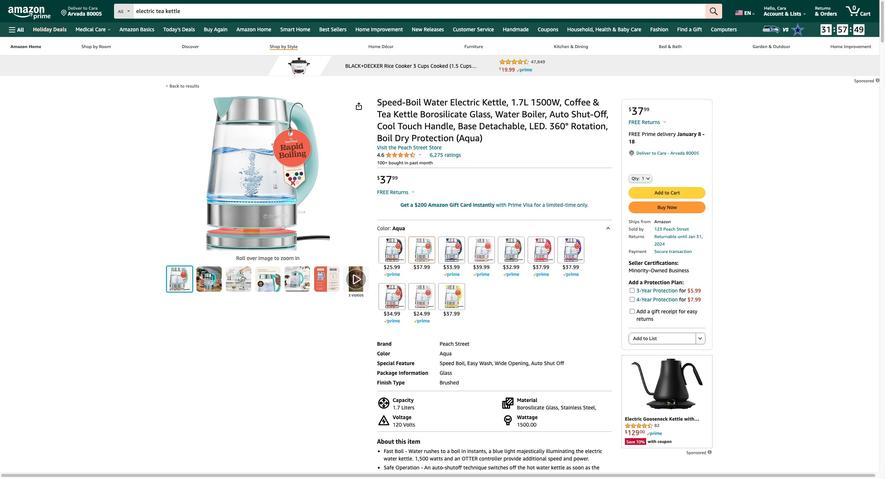 Task type: locate. For each thing, give the bounding box(es) containing it.
80005‌
[[87, 10, 102, 17], [686, 150, 699, 156]]

over
[[247, 255, 257, 261]]

january 8 - 18
[[629, 131, 705, 145]]

hot
[[527, 464, 535, 471]]

package
[[377, 370, 397, 376]]

hello,
[[764, 5, 776, 11]]

$37.99 submit right white image
[[437, 282, 466, 319]]

1 horizontal spatial $ 37 99
[[629, 105, 649, 117]]

- right 8
[[702, 131, 705, 137]]

street up boil,
[[455, 341, 469, 347]]

add for add to list
[[633, 336, 642, 342]]

0 horizontal spatial street
[[413, 144, 428, 151]]

0 horizontal spatial arvada
[[68, 10, 85, 17]]

1
[[642, 176, 644, 181]]

in left past
[[405, 160, 408, 165]]

all inside all button
[[17, 26, 24, 33]]

None radio
[[696, 333, 705, 344]]

home improvement up home décor link
[[355, 26, 403, 32]]

black image
[[380, 238, 404, 262]]

aqua right "color:"
[[392, 225, 405, 231]]

1 horizontal spatial amazon home link
[[232, 24, 276, 35]]

0 vertical spatial free returns button
[[629, 119, 666, 126]]

All search field
[[114, 4, 722, 19]]

1 vertical spatial home improvement link
[[826, 37, 876, 55]]

1 horizontal spatial leave feedback on sponsored ad element
[[854, 78, 880, 83]]

cart inside navigation navigation
[[860, 10, 870, 17]]

add to list
[[633, 336, 657, 342]]

today's
[[163, 26, 181, 32]]

0 horizontal spatial 37
[[380, 173, 392, 186]]

1 vertical spatial popover image
[[419, 154, 422, 155]]

buy inside buy again link
[[204, 26, 213, 32]]

to right back
[[180, 83, 185, 89]]

yellow image
[[440, 285, 463, 309]]

transaction
[[669, 249, 692, 254]]

$32.99 submit
[[496, 236, 526, 280]]

to left zoom
[[274, 255, 279, 261]]

6,275 ratings link
[[430, 152, 461, 158]]

2 shop from the left
[[270, 44, 280, 49]]

2 horizontal spatial in
[[461, 448, 466, 454]]

1 vertical spatial sponsored
[[686, 450, 707, 455]]

0 vertical spatial boil
[[406, 97, 421, 107]]

improvement up décor on the left top of page
[[371, 26, 403, 32]]

0 vertical spatial 37
[[631, 105, 644, 117]]

boil inside about this item fast boil - water rushes to a boil in instants, a blue light majestically illuminating the electric water kettle. 1,500 watts and an otter controller provide additional speed and power. safe operation - an auto-shutoff technique switches off the hot water kettle as soon as the water boils to prevent dry boiling. the concealed heating element ensures no toxins leach int
[[395, 448, 404, 454]]

by inside shop by room link
[[93, 44, 98, 49]]

0 vertical spatial 80005‌
[[87, 10, 102, 17]]

0 horizontal spatial borosilicate
[[420, 109, 467, 119]]

1 horizontal spatial 37
[[631, 105, 644, 117]]

2 vertical spatial street
[[455, 341, 469, 347]]

garden & outdoor link
[[717, 37, 826, 55]]

concealed
[[475, 472, 499, 478]]

0 horizontal spatial all
[[17, 26, 24, 33]]

2 vertical spatial peach
[[440, 341, 454, 347]]

cotton candy pink image
[[469, 238, 493, 262]]

returnable
[[654, 234, 677, 239]]

$ right off,
[[629, 106, 631, 112]]

free returns up get
[[377, 189, 410, 195]]

1 horizontal spatial deals
[[182, 26, 195, 32]]

1 horizontal spatial home improvement
[[831, 44, 871, 49]]

1 horizontal spatial borosilicate
[[517, 404, 544, 411]]

water up 1,500
[[408, 448, 423, 454]]

0 horizontal spatial leave feedback on sponsored ad element
[[686, 450, 712, 455]]

1 horizontal spatial cara
[[657, 150, 666, 156]]

1 vertical spatial aqua
[[440, 350, 452, 357]]

protection up '3-year protection' link
[[644, 279, 670, 286]]

deals inside "holiday deals" link
[[53, 26, 67, 32]]

volts
[[403, 422, 415, 428]]

auto-
[[432, 464, 445, 471]]

to inside deliver to cara arvada 80005‌
[[83, 5, 87, 11]]

1 horizontal spatial as
[[585, 464, 590, 471]]

as up toxins
[[566, 464, 571, 471]]

$5.99
[[687, 287, 701, 294]]

peach up returnable
[[663, 226, 675, 232]]

boils
[[399, 472, 410, 478]]

auto up 360°
[[549, 109, 569, 119]]

a right "find"
[[689, 26, 692, 32]]

base
[[458, 121, 477, 131]]

sponsored for topmost leave feedback on sponsored ad element
[[854, 78, 875, 83]]

amazon home link down all button
[[6, 37, 46, 55]]

& up off,
[[593, 97, 599, 107]]

buy left the again at the top
[[204, 26, 213, 32]]

about
[[377, 438, 394, 445]]

to up watts
[[441, 448, 446, 454]]

4-year protection for $7.99
[[636, 296, 701, 303]]

year up '4-' at right bottom
[[641, 287, 652, 294]]

a inside navigation
[[689, 26, 692, 32]]

amazon up 123
[[654, 219, 671, 225]]

deals for holiday deals
[[53, 26, 67, 32]]

popover image
[[663, 121, 666, 123], [419, 154, 422, 155]]

all up the amazon basics
[[118, 9, 123, 14]]

cart up now
[[671, 190, 680, 196]]

$ 37 99
[[629, 105, 649, 117], [377, 173, 398, 186]]

2 horizontal spatial cara
[[777, 5, 786, 11]]

1 vertical spatial free
[[629, 131, 640, 137]]

popover image inside the 4.6 button
[[419, 154, 422, 155]]

deals inside today's deals link
[[182, 26, 195, 32]]

all down the amazon image
[[17, 26, 24, 33]]

gift left the card
[[449, 202, 459, 208]]

shop for shop by style
[[270, 44, 280, 49]]

and
[[444, 455, 453, 462], [563, 455, 572, 462]]

amazon basics link
[[115, 24, 159, 35]]

1 horizontal spatial boil
[[395, 448, 404, 454]]

auto left shut
[[531, 360, 543, 366]]

1 vertical spatial in
[[295, 255, 300, 261]]

finish
[[377, 379, 392, 386]]

aqua up the speed at the bottom of the page
[[440, 350, 452, 357]]

& for garden & outdoor
[[769, 44, 772, 49]]

$25.99 submit
[[377, 236, 407, 280]]

improvement down "49"
[[844, 44, 871, 49]]

in right zoom
[[295, 255, 300, 261]]

2 deals from the left
[[182, 26, 195, 32]]

0 vertical spatial home improvement link
[[351, 24, 407, 35]]

cara inside deliver to cara arvada 80005‌
[[89, 5, 98, 11]]

popover image
[[412, 191, 414, 193]]

add left list on the bottom right
[[633, 336, 642, 342]]

1500.00
[[517, 422, 537, 428]]

care right baby
[[631, 26, 641, 32]]

1 horizontal spatial buy
[[658, 204, 666, 210]]

(aqua)
[[456, 133, 483, 143]]

None submit
[[705, 4, 722, 19], [167, 266, 192, 292], [196, 266, 222, 292], [226, 266, 251, 292], [255, 266, 281, 292], [285, 266, 310, 292], [314, 266, 339, 292], [343, 266, 369, 292], [696, 333, 705, 344], [705, 4, 722, 19], [167, 266, 192, 292], [196, 266, 222, 292], [226, 266, 251, 292], [255, 266, 281, 292], [285, 266, 310, 292], [314, 266, 339, 292], [343, 266, 369, 292], [696, 333, 705, 344]]

37 down the 100+
[[380, 173, 392, 186]]

0 horizontal spatial prime
[[508, 202, 522, 208]]

& left lists
[[785, 10, 789, 17]]

None checkbox
[[630, 297, 635, 302]]

1 vertical spatial street
[[677, 226, 689, 232]]

rushes
[[424, 448, 439, 454]]

borosilicate up handle,
[[420, 109, 467, 119]]

finish type
[[377, 379, 405, 386]]

1 vertical spatial buy
[[658, 204, 666, 210]]

to inside add to list option
[[643, 336, 648, 342]]

leave feedback on sponsored ad element
[[854, 78, 880, 83], [686, 450, 712, 455]]

furniture
[[464, 44, 483, 49]]

$37.99 submit for purple image
[[556, 236, 586, 280]]

image
[[258, 255, 273, 261]]

water inside about this item fast boil - water rushes to a boil in instants, a blue light majestically illuminating the electric water kettle. 1,500 watts and an otter controller provide additional speed and power. safe operation - an auto-shutoff technique switches off the hot water kettle as soon as the water boils to prevent dry boiling. the concealed heating element ensures no toxins leach int
[[408, 448, 423, 454]]

deliver down free prime delivery
[[636, 150, 651, 156]]

handmade
[[503, 26, 529, 32]]

80005‌ up medical care link
[[87, 10, 102, 17]]

add for add to cart
[[655, 190, 663, 196]]

$37.99 submit right grey image
[[526, 236, 556, 280]]

buy for buy again
[[204, 26, 213, 32]]

qty: 1
[[632, 176, 644, 181]]

boil,
[[456, 360, 466, 366]]

0 horizontal spatial peach
[[398, 144, 412, 151]]

cart right 0
[[860, 10, 870, 17]]

$ 37 99 down the 100+
[[377, 173, 398, 186]]

amazon right $200
[[428, 202, 448, 208]]

& right garden
[[769, 44, 772, 49]]

special
[[377, 360, 395, 366]]

& inside returns & orders
[[815, 10, 819, 17]]

1 vertical spatial arvada
[[670, 150, 685, 156]]

0 horizontal spatial :
[[833, 24, 835, 34]]

buy left now
[[658, 204, 666, 210]]

0 horizontal spatial 80005‌
[[87, 10, 102, 17]]

arvada up medical
[[68, 10, 85, 17]]

1 vertical spatial 80005‌
[[686, 150, 699, 156]]

0 horizontal spatial deliver
[[68, 5, 82, 11]]

& for kitchen & dining
[[570, 44, 574, 49]]

1 vertical spatial free returns button
[[377, 189, 414, 196]]

home décor
[[368, 44, 394, 49]]

0 horizontal spatial boil
[[377, 133, 392, 143]]

0 horizontal spatial shop
[[81, 44, 92, 49]]

0 vertical spatial deliver
[[68, 5, 82, 11]]

deliver for -
[[636, 150, 651, 156]]

amazon left basics
[[119, 26, 139, 32]]

$25.99
[[384, 264, 400, 270]]

1 horizontal spatial deliver
[[636, 150, 651, 156]]

wash,
[[479, 360, 493, 366]]

1 horizontal spatial cart
[[860, 10, 870, 17]]

1 deals from the left
[[53, 26, 67, 32]]

‹
[[166, 83, 168, 88]]

0 horizontal spatial amazon home link
[[6, 37, 46, 55]]

0 vertical spatial arvada
[[68, 10, 85, 17]]

$37.99 submit
[[407, 236, 437, 272], [526, 236, 556, 280], [556, 236, 586, 280], [437, 282, 466, 319]]

0 vertical spatial street
[[413, 144, 428, 151]]

find a gift
[[677, 26, 702, 32]]

touch
[[398, 121, 422, 131]]

all inside all search field
[[118, 9, 123, 14]]

prime left 'delivery'
[[642, 131, 656, 137]]

$37.99 down hot pink image
[[533, 264, 549, 270]]

street inside 'speed-boil water electric kettle, 1.7l 1500w, coffee & tea kettle borosilicate glass, water boiler, auto shut-off, cool touch handle, base detachable, led. 360° rotation, boil dry protection (aqua) visit the peach street store'
[[413, 144, 428, 151]]

2 horizontal spatial by
[[639, 226, 644, 232]]

1 horizontal spatial peach
[[440, 341, 454, 347]]

1 vertical spatial free returns
[[377, 189, 410, 195]]

care
[[95, 26, 106, 32], [631, 26, 641, 32]]

and down illuminating
[[563, 455, 572, 462]]

add up the 3-
[[629, 279, 639, 286]]

37 up free prime delivery
[[631, 105, 644, 117]]

0 vertical spatial peach
[[398, 144, 412, 151]]

deliver to cara - arvada 80005‌
[[636, 150, 699, 156]]

0 vertical spatial water
[[384, 455, 397, 462]]

1 vertical spatial improvement
[[844, 44, 871, 49]]

0 vertical spatial free returns
[[629, 119, 661, 125]]

2 vertical spatial water
[[408, 448, 423, 454]]

a left boil
[[447, 448, 450, 454]]

medical
[[76, 26, 94, 32]]

1 care from the left
[[95, 26, 106, 32]]

card
[[460, 202, 472, 208]]

0 horizontal spatial cara
[[89, 5, 98, 11]]

0 horizontal spatial $ 37 99
[[377, 173, 398, 186]]

speed
[[548, 455, 562, 462]]

0 horizontal spatial aqua
[[392, 225, 405, 231]]

amazon inside ships from amazon sold by
[[654, 219, 671, 225]]

0 horizontal spatial glass,
[[469, 109, 493, 119]]

dining
[[575, 44, 588, 49]]

prime left the visa
[[508, 202, 522, 208]]

kettle,
[[482, 97, 509, 107]]

: left 57
[[833, 24, 835, 34]]

bed
[[659, 44, 667, 49]]

amazon home link right the again at the top
[[232, 24, 276, 35]]

hot pink image
[[529, 238, 553, 262]]

glass, up base
[[469, 109, 493, 119]]

: left "49"
[[850, 24, 852, 34]]

free returns for right the free returns button
[[629, 119, 661, 125]]

in
[[405, 160, 408, 165], [295, 255, 300, 261], [461, 448, 466, 454]]

free returns button
[[629, 119, 666, 126], [377, 189, 414, 196]]

cara right hello,
[[777, 5, 786, 11]]

home
[[257, 26, 271, 32], [296, 26, 310, 32], [355, 26, 370, 32], [29, 44, 41, 49], [368, 44, 381, 49], [831, 44, 843, 49]]

medical care link
[[71, 24, 115, 35]]

deliver inside deliver to cara arvada 80005‌
[[68, 5, 82, 11]]

0 vertical spatial improvement
[[371, 26, 403, 32]]

glass, inside material borosilicate glass, stainless steel,
[[546, 404, 559, 411]]

the up power.
[[576, 448, 584, 454]]

0 vertical spatial amazon home
[[236, 26, 271, 32]]

water down 'fast'
[[384, 455, 397, 462]]

0 vertical spatial borosilicate
[[420, 109, 467, 119]]

1 horizontal spatial arvada
[[670, 150, 685, 156]]

peach up the 4.6 button
[[398, 144, 412, 151]]

holiday
[[33, 26, 52, 32]]

dropdown image
[[698, 337, 702, 340]]

0 vertical spatial buy
[[204, 26, 213, 32]]

for left $7.99
[[679, 296, 686, 303]]

add inside option
[[633, 336, 642, 342]]

ensures
[[541, 472, 559, 478]]

2 vertical spatial free
[[377, 189, 389, 195]]

to up medical
[[83, 5, 87, 11]]

fashion link
[[646, 24, 673, 35]]

1 vertical spatial amazon home
[[10, 44, 41, 49]]

80005‌ down january
[[686, 150, 699, 156]]

0 horizontal spatial free returns button
[[377, 189, 414, 196]]

protection
[[412, 133, 454, 143], [644, 279, 670, 286], [653, 287, 678, 294], [653, 296, 678, 303]]

sponsored link
[[854, 77, 880, 85], [686, 450, 712, 455]]

discover
[[182, 44, 199, 49]]

1 vertical spatial cart
[[671, 190, 680, 196]]

glass, left stainless
[[546, 404, 559, 411]]

add
[[655, 190, 663, 196], [629, 279, 639, 286], [636, 308, 646, 315], [633, 336, 642, 342]]

add a protection plan: heading
[[629, 279, 684, 286]]

1 year from the top
[[641, 287, 652, 294]]

0 horizontal spatial auto
[[531, 360, 543, 366]]

1 vertical spatial year
[[641, 296, 652, 303]]

99 up free prime delivery
[[644, 106, 649, 112]]

a up the 3-
[[640, 279, 643, 286]]

amazon home right the again at the top
[[236, 26, 271, 32]]

1 horizontal spatial care
[[631, 26, 641, 32]]

0 horizontal spatial by
[[93, 44, 98, 49]]

by for room
[[93, 44, 98, 49]]

switches
[[488, 464, 508, 471]]

home down holiday at the top left
[[29, 44, 41, 49]]

Buy Now submit
[[629, 202, 705, 213]]

to left list on the bottom right
[[643, 336, 648, 342]]

1 as from the left
[[566, 464, 571, 471]]

1 horizontal spatial free returns
[[629, 119, 661, 125]]

health
[[595, 26, 611, 32]]

a left gift
[[647, 308, 650, 315]]

0 vertical spatial popover image
[[663, 121, 666, 123]]

water up handle,
[[423, 97, 448, 107]]

in right boil
[[461, 448, 466, 454]]

0 horizontal spatial as
[[566, 464, 571, 471]]

free returns up free prime delivery
[[629, 119, 661, 125]]

add a gift receipt for easy returns
[[636, 308, 697, 322]]

by inside shop by style link
[[281, 44, 286, 49]]

peach inside 'speed-boil water electric kettle, 1.7l 1500w, coffee & tea kettle borosilicate glass, water boiler, auto shut-off, cool touch handle, base detachable, led. 360° rotation, boil dry protection (aqua) visit the peach street store'
[[398, 144, 412, 151]]

1 vertical spatial prime
[[508, 202, 522, 208]]

speed-boil water electric kettle, 1.7l 1500w, coffee & tea kettle borosilicate glass, water boiler, auto shut-off, cool touch handle, base detachable, led. 360° rotation, boil dry protection (aqua) visit the peach street store
[[377, 97, 609, 151]]

0 vertical spatial auto
[[549, 109, 569, 119]]

$37.99 submit right hot pink image
[[556, 236, 586, 280]]

kettle.
[[399, 455, 413, 462]]

None checkbox
[[630, 288, 635, 293]]

wattage
[[517, 414, 538, 420]]

basics
[[140, 26, 154, 32]]

2 as from the left
[[585, 464, 590, 471]]

capacity 1.7 liters
[[393, 397, 414, 411]]

glass, inside 'speed-boil water electric kettle, 1.7l 1500w, coffee & tea kettle borosilicate glass, water boiler, auto shut-off, cool touch handle, base detachable, led. 360° rotation, boil dry protection (aqua) visit the peach street store'
[[469, 109, 493, 119]]

2 and from the left
[[563, 455, 572, 462]]

navigation navigation
[[0, 0, 885, 473]]

protection down 3-year protection for $5.99
[[653, 296, 678, 303]]

0 horizontal spatial deals
[[53, 26, 67, 32]]

instants,
[[467, 448, 487, 454]]

water up "ensures"
[[536, 464, 550, 471]]

add up buy now
[[655, 190, 663, 196]]

off
[[556, 360, 564, 366]]

1 horizontal spatial aqua
[[440, 350, 452, 357]]

care right medical
[[95, 26, 106, 32]]

2 year from the top
[[641, 296, 652, 303]]

by right sold
[[639, 226, 644, 232]]

selected color is aqua. tap to collapse. element
[[377, 220, 612, 236]]

holiday deals
[[33, 26, 67, 32]]

1 vertical spatial amazon home link
[[6, 37, 46, 55]]

6,275
[[430, 152, 443, 158]]

by
[[93, 44, 98, 49], [281, 44, 286, 49], [639, 226, 644, 232]]

1 horizontal spatial prime
[[642, 131, 656, 137]]

1 horizontal spatial 80005‌
[[686, 150, 699, 156]]

by for style
[[281, 44, 286, 49]]

100+
[[377, 160, 387, 165]]

0 vertical spatial amazon home link
[[232, 24, 276, 35]]

cara down january 8 - 18
[[657, 150, 666, 156]]

coffee
[[564, 97, 591, 107]]

1 horizontal spatial shop
[[270, 44, 280, 49]]

0 vertical spatial home improvement
[[355, 26, 403, 32]]

cara up medical care
[[89, 5, 98, 11]]

in inside about this item fast boil - water rushes to a boil in instants, a blue light majestically illuminating the electric water kettle. 1,500 watts and an otter controller provide additional speed and power. safe operation - an auto-shutoff technique switches off the hot water kettle as soon as the water boils to prevent dry boiling. the concealed heating element ensures no toxins leach int
[[461, 448, 466, 454]]

find
[[677, 26, 688, 32]]

1 shop from the left
[[81, 44, 92, 49]]

returns down sold
[[629, 234, 644, 239]]

1 vertical spatial borosilicate
[[517, 404, 544, 411]]

peach up the speed at the bottom of the page
[[440, 341, 454, 347]]

amazon right the again at the top
[[236, 26, 256, 32]]

1 horizontal spatial all
[[118, 9, 123, 14]]

protection up store
[[412, 133, 454, 143]]

1 horizontal spatial by
[[281, 44, 286, 49]]

add for add a gift receipt for easy returns
[[636, 308, 646, 315]]

kitchen
[[554, 44, 569, 49]]

to right boils
[[411, 472, 416, 478]]

amazon home
[[236, 26, 271, 32], [10, 44, 41, 49]]

gift right "find"
[[693, 26, 702, 32]]

until
[[678, 234, 687, 239]]

& for account & lists
[[785, 10, 789, 17]]

add inside "add a gift receipt for easy returns"
[[636, 308, 646, 315]]

arvada inside deliver to cara arvada 80005‌
[[68, 10, 85, 17]]



Task type: describe. For each thing, give the bounding box(es) containing it.
color
[[377, 350, 390, 357]]

boil
[[451, 448, 460, 454]]

shut
[[544, 360, 555, 366]]

home right smart
[[296, 26, 310, 32]]

0 vertical spatial sponsored link
[[854, 77, 880, 85]]

0 horizontal spatial improvement
[[371, 26, 403, 32]]

month
[[419, 160, 433, 165]]

borosilicate inside material borosilicate glass, stainless steel,
[[517, 404, 544, 411]]

$37.99 submit for hot pink image
[[526, 236, 556, 280]]

seahawks vs. cowboys image
[[749, 22, 879, 37]]

1 horizontal spatial street
[[455, 341, 469, 347]]

free prime delivery
[[629, 131, 677, 137]]

31 : 57 : 49
[[821, 24, 864, 34]]

the inside 'speed-boil water electric kettle, 1.7l 1500w, coffee & tea kettle borosilicate glass, water boiler, auto shut-off, cool touch handle, base detachable, led. 360° rotation, boil dry protection (aqua) visit the peach street store'
[[389, 144, 396, 151]]

1 vertical spatial water
[[495, 109, 519, 119]]

electric
[[585, 448, 602, 454]]

4-year protection link
[[636, 296, 678, 303]]

free returns for the free returns button to the bottom
[[377, 189, 410, 195]]

customer service link
[[448, 24, 498, 35]]

sponsored for bottommost leave feedback on sponsored ad element
[[686, 450, 707, 455]]

special feature
[[377, 360, 415, 366]]

no
[[560, 472, 566, 478]]

0 vertical spatial aqua
[[392, 225, 405, 231]]

home down 57
[[831, 44, 843, 49]]

blue image
[[440, 238, 463, 262]]

0 horizontal spatial 99
[[392, 175, 398, 181]]

returns
[[636, 316, 653, 322]]

0 horizontal spatial home improvement link
[[351, 24, 407, 35]]

0 vertical spatial free
[[629, 119, 640, 125]]

january
[[677, 131, 697, 137]]

baby
[[618, 26, 629, 32]]

1 horizontal spatial water
[[423, 97, 448, 107]]

auto inside 'speed-boil water electric kettle, 1.7l 1500w, coffee & tea kettle borosilicate glass, water boiler, auto shut-off, cool touch handle, base detachable, led. 360° rotation, boil dry protection (aqua) visit the peach street store'
[[549, 109, 569, 119]]

customer service
[[453, 26, 494, 32]]

add for add a protection plan:
[[629, 279, 639, 286]]

1 vertical spatial $
[[377, 175, 380, 181]]

1 horizontal spatial home improvement link
[[826, 37, 876, 55]]

2 care from the left
[[631, 26, 641, 32]]

borosilicate inside 'speed-boil water electric kettle, 1.7l 1500w, coffee & tea kettle borosilicate glass, water boiler, auto shut-off, cool touch handle, base detachable, led. 360° rotation, boil dry protection (aqua) visit the peach street store'
[[420, 109, 467, 119]]

buy now
[[658, 204, 677, 210]]

0 vertical spatial 99
[[644, 106, 649, 112]]

$37.99 down yellow image
[[443, 310, 460, 317]]

$37.99 down aqua image
[[413, 264, 430, 270]]

Add a gift receipt for easy returns checkbox
[[630, 309, 635, 314]]

element
[[520, 472, 539, 478]]

brushed
[[440, 379, 459, 386]]

- down january 8 - 18
[[668, 150, 669, 156]]

home left smart
[[257, 26, 271, 32]]

0 horizontal spatial sponsored link
[[686, 450, 712, 455]]

& left baby
[[613, 26, 616, 32]]

& for returns & orders
[[815, 10, 819, 17]]

buy again link
[[199, 24, 232, 35]]

1 horizontal spatial free returns button
[[629, 119, 666, 126]]

electric
[[450, 97, 480, 107]]

wattage 1500.00
[[517, 414, 538, 428]]

0 vertical spatial prime
[[642, 131, 656, 137]]

add a protection plan:
[[629, 279, 684, 286]]

returns inside 123 peach street returns
[[629, 234, 644, 239]]

aqua image
[[410, 238, 434, 262]]

6,275 ratings
[[430, 152, 461, 158]]

steel,
[[583, 404, 596, 411]]

capacity
[[393, 397, 414, 403]]

with
[[496, 202, 506, 208]]

today's deals link
[[159, 24, 199, 35]]

0 horizontal spatial gift
[[449, 202, 459, 208]]

peach inside 123 peach street returns
[[663, 226, 675, 232]]

1 vertical spatial auto
[[531, 360, 543, 366]]

$37.99 submit for aqua image
[[407, 236, 437, 272]]

0 vertical spatial $ 37 99
[[629, 105, 649, 117]]

protection for 4-
[[653, 296, 678, 303]]

holiday deals link
[[28, 24, 71, 35]]

grey image
[[499, 238, 523, 262]]

prevent
[[417, 472, 436, 478]]

kitchen & dining
[[554, 44, 588, 49]]

Add to List radio
[[629, 333, 696, 344]]

- left an on the left bottom of page
[[421, 464, 423, 471]]

a up controller
[[489, 448, 491, 454]]

room
[[99, 44, 111, 49]]

100+ bought in past month
[[377, 160, 433, 165]]

Add to List submit
[[629, 333, 696, 344]]

$37.99 submit for yellow image
[[437, 282, 466, 319]]

for down plan:
[[679, 287, 686, 294]]

cara for 80005‌
[[89, 5, 98, 11]]

& for bed & bath
[[668, 44, 671, 49]]

protection inside 'speed-boil water electric kettle, 1.7l 1500w, coffee & tea kettle borosilicate glass, water boiler, auto shut-off, cool touch handle, base detachable, led. 360° rotation, boil dry protection (aqua) visit the peach street store'
[[412, 133, 454, 143]]

deliver for arvada
[[68, 5, 82, 11]]

gift
[[651, 308, 660, 315]]

2 horizontal spatial boil
[[406, 97, 421, 107]]

a left limited-
[[542, 202, 545, 208]]

by inside ships from amazon sold by
[[639, 226, 644, 232]]

videos
[[351, 293, 364, 297]]

red image
[[380, 285, 404, 309]]

$39.99 submit
[[466, 236, 496, 280]]

shop for shop by room
[[81, 44, 92, 49]]

voltage 120 volts
[[393, 414, 415, 428]]

$24.99 submit
[[407, 282, 437, 326]]

$33.99 submit
[[437, 236, 466, 280]]

2 : from the left
[[850, 24, 852, 34]]

$39.99
[[473, 264, 490, 270]]

visa
[[523, 202, 533, 208]]

today's deals
[[163, 26, 195, 32]]

the right off
[[518, 464, 525, 471]]

to inside ‹ back to results
[[180, 83, 185, 89]]

amazon image
[[8, 7, 44, 18]]

1 vertical spatial water
[[536, 464, 550, 471]]

returns left popover icon
[[390, 189, 408, 195]]

deals for today's deals
[[182, 26, 195, 32]]

cara for arvada
[[657, 150, 666, 156]]

2024
[[654, 241, 665, 247]]

amazon inside amazon basics link
[[119, 26, 139, 32]]

color:
[[377, 225, 391, 231]]

computers link
[[706, 24, 741, 35]]

receipt
[[661, 308, 677, 315]]

fast
[[384, 448, 393, 454]]

toxins
[[567, 472, 582, 478]]

smart home
[[280, 26, 310, 32]]

outdoor
[[773, 44, 790, 49]]

business
[[669, 267, 689, 274]]

4.6
[[377, 152, 386, 158]]

furniture link
[[429, 37, 518, 55]]

ratings
[[445, 152, 461, 158]]

back
[[170, 83, 179, 89]]

zoom
[[281, 255, 294, 261]]

popover image inside the free returns button
[[663, 121, 666, 123]]

kettle
[[393, 109, 418, 119]]

otter
[[462, 455, 478, 462]]

kitchen & dining link
[[518, 37, 624, 55]]

$37.99 down purple image
[[562, 264, 579, 270]]

white image
[[410, 285, 434, 309]]

customer
[[453, 26, 476, 32]]

en
[[744, 10, 751, 16]]

speed
[[440, 360, 454, 366]]

- up kettle.
[[405, 448, 407, 454]]

8
[[698, 131, 701, 137]]

to down free prime delivery
[[652, 150, 656, 156]]

$32.99
[[503, 264, 519, 270]]

for right the visa
[[534, 202, 541, 208]]

a inside "add a gift receipt for easy returns"
[[647, 308, 650, 315]]

shut-
[[571, 109, 594, 119]]

provide
[[504, 455, 521, 462]]

rotation,
[[571, 121, 608, 131]]

purple image
[[559, 238, 583, 262]]

new
[[412, 26, 422, 32]]

home right sellers
[[355, 26, 370, 32]]

‹ back to results
[[166, 83, 199, 89]]

1 horizontal spatial in
[[405, 160, 408, 165]]

smart home link
[[276, 24, 315, 35]]

0 vertical spatial leave feedback on sponsored ad element
[[854, 78, 880, 83]]

speed boil, easy wash, wide opening, auto shut off
[[440, 360, 564, 366]]

back to results link
[[170, 83, 199, 89]]

glass
[[440, 370, 452, 376]]

0 horizontal spatial amazon home
[[10, 44, 41, 49]]

Add to Cart button
[[629, 188, 705, 198]]

gift inside navigation navigation
[[693, 26, 702, 32]]

4-
[[636, 296, 641, 303]]

year for 4-
[[641, 296, 652, 303]]

amazon down all button
[[10, 44, 28, 49]]

year for 3-
[[641, 287, 652, 294]]

street inside 123 peach street returns
[[677, 226, 689, 232]]

owned
[[650, 267, 667, 274]]

1 vertical spatial 37
[[380, 173, 392, 186]]

4.6 button
[[377, 152, 422, 159]]

returns inside returns & orders
[[815, 5, 831, 11]]

1 and from the left
[[444, 455, 453, 462]]

& inside 'speed-boil water electric kettle, 1.7l 1500w, coffee & tea kettle borosilicate glass, water boiler, auto shut-off, cool touch handle, base detachable, led. 360° rotation, boil dry protection (aqua) visit the peach street store'
[[593, 97, 599, 107]]

again
[[214, 26, 228, 32]]

seller
[[629, 260, 643, 266]]

31,
[[696, 234, 703, 239]]

home décor link
[[333, 37, 429, 55]]

a right get
[[410, 202, 413, 208]]

protection for 3-
[[653, 287, 678, 294]]

stainless
[[561, 404, 582, 411]]

49
[[854, 25, 864, 34]]

dropdown image
[[646, 177, 650, 180]]

easy
[[687, 308, 697, 315]]

the up the leach
[[592, 464, 599, 471]]

0 vertical spatial $
[[629, 106, 631, 112]]

home left décor on the left top of page
[[368, 44, 381, 49]]

2 vertical spatial water
[[384, 472, 397, 478]]

$34.99 submit
[[377, 282, 407, 326]]

Search Amazon text field
[[133, 4, 705, 18]]

shop by style link
[[234, 37, 333, 55]]

3-
[[636, 287, 641, 294]]

service
[[477, 26, 494, 32]]

buy for buy now
[[658, 204, 666, 210]]

1 : from the left
[[833, 24, 835, 34]]

1 vertical spatial $ 37 99
[[377, 173, 398, 186]]

- inside january 8 - 18
[[702, 131, 705, 137]]

to up buy now
[[665, 190, 669, 196]]

new releases link
[[407, 24, 448, 35]]

80005‌ inside deliver to cara arvada 80005‌
[[87, 10, 102, 17]]

an
[[424, 464, 431, 471]]

hello, cara
[[764, 5, 786, 11]]

returns up free prime delivery
[[642, 119, 660, 125]]

brand
[[377, 341, 392, 347]]

add to list option group
[[629, 333, 705, 344]]

1 horizontal spatial improvement
[[844, 44, 871, 49]]

1 vertical spatial leave feedback on sponsored ad element
[[686, 450, 712, 455]]

for inside "add a gift receipt for easy returns"
[[679, 308, 686, 315]]

protection for add
[[644, 279, 670, 286]]



Task type: vqa. For each thing, say whether or not it's contained in the screenshot.
$33.99
yes



